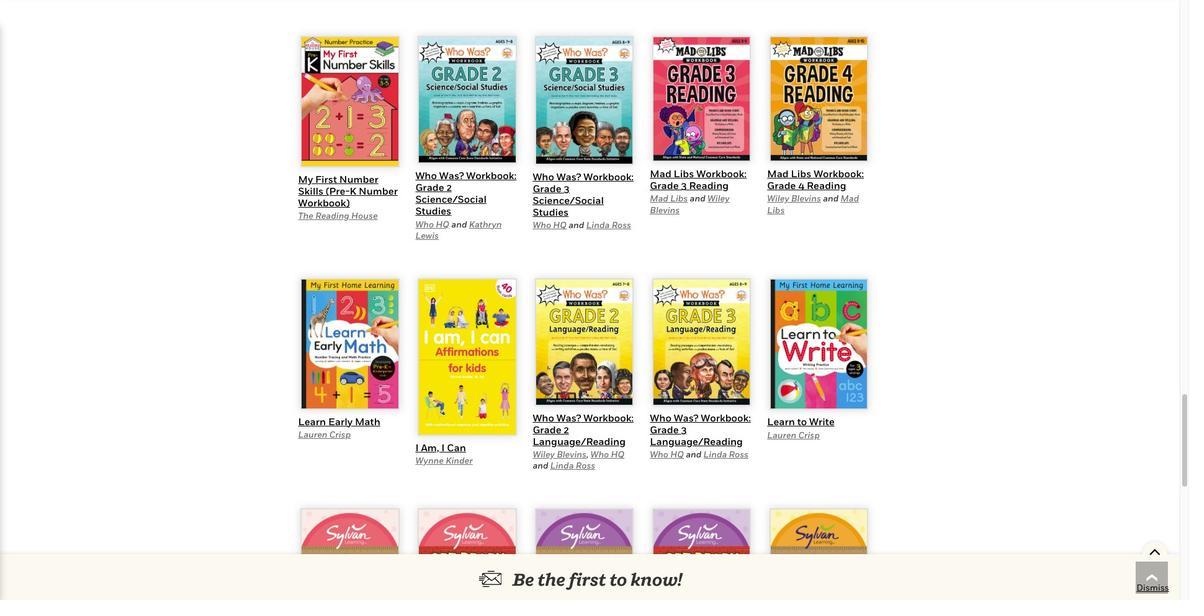 Task type: describe. For each thing, give the bounding box(es) containing it.
learn early math lauren crisp
[[298, 416, 380, 440]]

grade for mad libs workbook: grade 3 reading
[[650, 180, 679, 192]]

mad libs
[[767, 193, 859, 215]]

mad libs workbook: grade 3 reading image
[[652, 36, 751, 162]]

reading for 4
[[807, 180, 846, 192]]

language/reading for 2
[[533, 436, 626, 448]]

lauren crisp link for early
[[298, 429, 351, 440]]

1 vertical spatial to
[[610, 570, 627, 590]]

dismiss link
[[1137, 582, 1169, 595]]

(pre-
[[326, 185, 350, 197]]

the
[[538, 570, 565, 590]]

my first number skills (pre-k number workbook) the reading house
[[298, 173, 398, 221]]

early
[[328, 416, 353, 428]]

wiley blevins
[[650, 193, 730, 215]]

ross inside who was? workbook: grade 3 science/social studies who hq and linda ross
[[612, 220, 631, 231]]

hq inside who was? workbook: grade 2 language/reading wiley blevins , who hq and linda ross
[[611, 450, 625, 460]]

was? for who was? workbook: grade 2 language/reading wiley blevins , who hq and linda ross
[[557, 412, 581, 424]]

who inside the who was? workbook: grade 2 science/social studies
[[415, 169, 437, 182]]

and inside who was? workbook: grade 3 language/reading who hq and linda ross
[[686, 450, 702, 460]]

was? for who was? workbook: grade 3 science/social studies who hq and linda ross
[[557, 170, 581, 183]]

studies for 3
[[533, 206, 569, 219]]

mad libs workbook: grade 4 reading
[[767, 168, 864, 192]]

k
[[350, 185, 356, 197]]

grade for who was? workbook: grade 2 science/social studies
[[415, 181, 444, 194]]

2 for wiley
[[564, 424, 569, 436]]

number right "first"
[[339, 173, 378, 186]]

to inside learn to write lauren crisp
[[797, 416, 807, 428]]

mad for mad libs
[[841, 193, 859, 204]]

get ready for kindergarten reading image
[[418, 509, 517, 601]]

2 for studies
[[446, 181, 452, 194]]

linda ross link for science/social
[[586, 220, 631, 231]]

libs for mad libs workbook: grade 3 reading
[[674, 168, 694, 180]]

blevins for wiley blevins
[[650, 205, 680, 215]]

wiley inside who was? workbook: grade 2 language/reading wiley blevins , who hq and linda ross
[[533, 450, 555, 460]]

mad libs workbook: grade 3 reading
[[650, 168, 747, 192]]

was? for who was? workbook: grade 3 language/reading who hq and linda ross
[[674, 412, 699, 424]]

libs for mad libs
[[767, 205, 785, 215]]

workbook: for mad libs workbook: grade 4 reading
[[814, 168, 864, 180]]

grade for who was? workbook: grade 3 science/social studies who hq and linda ross
[[533, 182, 561, 195]]

who was? workbook: grade 2 science/social studies image
[[418, 36, 517, 164]]

be
[[512, 570, 534, 590]]

can
[[447, 442, 466, 454]]

who was? workbook: grade 2 science/social studies link
[[415, 169, 517, 218]]

my first number skills (pre-k number workbook) link
[[298, 173, 398, 209]]

am,
[[421, 442, 439, 454]]

workbook: for who was? workbook: grade 3 language/reading who hq and linda ross
[[701, 412, 751, 424]]

wynne
[[415, 456, 444, 466]]

crisp for early
[[329, 429, 351, 440]]

,
[[587, 450, 589, 460]]

hq up the lewis
[[436, 219, 449, 229]]

blevins for wiley blevins and
[[791, 193, 821, 204]]

workbook)
[[298, 197, 350, 209]]

kathryn lewis
[[415, 219, 502, 241]]

learn early math image
[[300, 279, 399, 410]]

wiley blevins and
[[767, 193, 841, 204]]

ross inside who was? workbook: grade 2 language/reading wiley blevins , who hq and linda ross
[[576, 461, 595, 471]]

grade for who was? workbook: grade 3 language/reading who hq and linda ross
[[650, 424, 679, 436]]

mad libs workbook: grade 3 reading link
[[650, 168, 747, 192]]

learn for learn to write
[[767, 416, 795, 428]]

house
[[351, 211, 378, 221]]

who was? workbook: grade 3 language/reading who hq and linda ross
[[650, 412, 751, 460]]

lauren for learn to write
[[767, 430, 796, 440]]

i am, i can link
[[415, 442, 466, 454]]

first
[[315, 173, 337, 186]]

and down "mad libs workbook: grade 3 reading" link
[[690, 193, 705, 204]]

1 i from the left
[[415, 442, 419, 454]]

who hq link for who was? workbook: grade 2 science/social studies
[[415, 219, 449, 229]]

reading inside my first number skills (pre-k number workbook) the reading house
[[315, 211, 349, 221]]

kinder
[[446, 456, 473, 466]]

reading for 3
[[689, 180, 729, 192]]

linda ross link for language/reading
[[704, 450, 749, 460]]

get ready for 2nd grade math image
[[769, 509, 868, 601]]

grade for mad libs workbook: grade 4 reading
[[767, 180, 796, 192]]

linda inside who was? workbook: grade 3 science/social studies who hq and linda ross
[[586, 220, 610, 231]]



Task type: vqa. For each thing, say whether or not it's contained in the screenshot.
HQ within the Who Was? Workbook: Grade 2 Language/Reading Wiley Blevins , Who HQ and Linda Ross
yes



Task type: locate. For each thing, give the bounding box(es) containing it.
to
[[797, 416, 807, 428], [610, 570, 627, 590]]

who was? workbook: grade 3 language/reading link
[[650, 412, 751, 448]]

ross
[[612, 220, 631, 231], [729, 450, 749, 460], [576, 461, 595, 471]]

language/reading
[[533, 436, 626, 448], [650, 436, 743, 448]]

grade inside "mad libs workbook: grade 3 reading"
[[650, 180, 679, 192]]

2 horizontal spatial ross
[[729, 450, 749, 460]]

2
[[446, 181, 452, 194], [564, 424, 569, 436]]

mad for mad libs workbook: grade 3 reading
[[650, 168, 671, 180]]

who was? workbook: grade 3 science/social studies image
[[535, 36, 634, 165]]

who hq link
[[415, 219, 449, 229], [533, 220, 567, 231], [591, 450, 625, 460], [650, 450, 684, 460]]

grade for who was? workbook: grade 2 language/reading wiley blevins , who hq and linda ross
[[533, 424, 561, 436]]

grade inside who was? workbook: grade 3 language/reading who hq and linda ross
[[650, 424, 679, 436]]

1 vertical spatial 2
[[564, 424, 569, 436]]

learn for learn early math
[[298, 416, 326, 428]]

wiley blevins link down "mad libs workbook: grade 3 reading"
[[650, 193, 730, 215]]

learn early math link
[[298, 416, 380, 428]]

1 vertical spatial blevins
[[650, 205, 680, 215]]

0 vertical spatial blevins
[[791, 193, 821, 204]]

blevins down mad libs and
[[650, 205, 680, 215]]

get ready for 1st grade math image
[[535, 509, 634, 601]]

mad inside "mad libs workbook: grade 3 reading"
[[650, 168, 671, 180]]

wiley inside the wiley blevins
[[707, 193, 730, 204]]

crisp inside learn early math lauren crisp
[[329, 429, 351, 440]]

i up the wynne kinder link
[[441, 442, 445, 454]]

first
[[569, 570, 606, 590]]

workbook: inside "mad libs workbook: grade 3 reading"
[[696, 168, 747, 180]]

mad libs link down 4
[[767, 193, 859, 215]]

1 horizontal spatial lauren
[[767, 430, 796, 440]]

lauren crisp link down learn to write link
[[767, 430, 820, 440]]

mad libs link down "mad libs workbook: grade 3 reading"
[[650, 193, 688, 204]]

was? inside who was? workbook: grade 3 language/reading who hq and linda ross
[[674, 412, 699, 424]]

libs inside "mad libs workbook: grade 3 reading"
[[674, 168, 694, 180]]

wiley blevins link for who was? workbook: grade 2 language/reading
[[533, 450, 587, 460]]

kathryn lewis link
[[415, 219, 502, 241]]

workbook: inside who was? workbook: grade 3 language/reading who hq and linda ross
[[701, 412, 751, 424]]

be the first to know!
[[512, 570, 682, 590]]

grade inside mad libs workbook: grade 4 reading
[[767, 180, 796, 192]]

1 vertical spatial linda
[[704, 450, 727, 460]]

3 for science/social
[[564, 182, 570, 195]]

science/social inside who was? workbook: grade 3 science/social studies who hq and linda ross
[[533, 194, 604, 207]]

1 horizontal spatial ross
[[612, 220, 631, 231]]

1 horizontal spatial lauren crisp link
[[767, 430, 820, 440]]

lauren down learn to write link
[[767, 430, 796, 440]]

blevins down 4
[[791, 193, 821, 204]]

workbook: for who was? workbook: grade 2 language/reading wiley blevins , who hq and linda ross
[[584, 412, 634, 424]]

0 horizontal spatial science/social
[[415, 193, 487, 206]]

1 horizontal spatial studies
[[533, 206, 569, 219]]

libs
[[674, 168, 694, 180], [791, 168, 811, 180], [670, 193, 688, 204], [767, 205, 785, 215]]

linda inside who was? workbook: grade 2 language/reading wiley blevins , who hq and linda ross
[[550, 461, 574, 471]]

i
[[415, 442, 419, 454], [441, 442, 445, 454]]

mad
[[650, 168, 671, 180], [767, 168, 789, 180], [650, 193, 668, 204], [841, 193, 859, 204]]

lauren crisp link
[[298, 429, 351, 440], [767, 430, 820, 440]]

linda down who was? workbook: grade 2 language/reading link at the bottom
[[550, 461, 574, 471]]

mad libs workbook: grade 4 reading link
[[767, 168, 864, 192]]

wiley for wiley blevins and
[[767, 193, 789, 204]]

ross inside who was? workbook: grade 3 language/reading who hq and linda ross
[[729, 450, 749, 460]]

science/social for 3
[[533, 194, 604, 207]]

0 horizontal spatial mad libs link
[[650, 193, 688, 204]]

blevins
[[791, 193, 821, 204], [650, 205, 680, 215], [557, 450, 587, 460]]

1 horizontal spatial science/social
[[533, 194, 604, 207]]

wiley blevins link down 4
[[767, 193, 821, 204]]

number
[[339, 173, 378, 186], [359, 185, 398, 197]]

0 horizontal spatial wiley blevins link
[[533, 450, 587, 460]]

crisp
[[329, 429, 351, 440], [798, 430, 820, 440]]

3 inside "mad libs workbook: grade 3 reading"
[[681, 180, 687, 192]]

0 vertical spatial linda
[[586, 220, 610, 231]]

know!
[[630, 570, 682, 590]]

workbook:
[[696, 168, 747, 180], [814, 168, 864, 180], [466, 169, 517, 182], [584, 170, 634, 183], [584, 412, 634, 424], [701, 412, 751, 424]]

wiley blevins link down who was? workbook: grade 2 language/reading link at the bottom
[[533, 450, 587, 460]]

i am, i can wynne kinder
[[415, 442, 473, 466]]

3
[[681, 180, 687, 192], [564, 182, 570, 195], [681, 424, 687, 436]]

2 horizontal spatial linda
[[704, 450, 727, 460]]

0 horizontal spatial i
[[415, 442, 419, 454]]

linda
[[586, 220, 610, 231], [704, 450, 727, 460], [550, 461, 574, 471]]

crisp for to
[[798, 430, 820, 440]]

grade inside who was? workbook: grade 2 language/reading wiley blevins , who hq and linda ross
[[533, 424, 561, 436]]

wiley blevins link for mad libs workbook: grade 4 reading
[[767, 193, 821, 204]]

skills
[[298, 185, 323, 197]]

write
[[809, 416, 835, 428]]

reading
[[689, 180, 729, 192], [807, 180, 846, 192], [315, 211, 349, 221]]

linda down who was? workbook: grade 3 science/social studies link
[[586, 220, 610, 231]]

linda down "who was? workbook: grade 3 language/reading" link
[[704, 450, 727, 460]]

wiley
[[707, 193, 730, 204], [767, 193, 789, 204], [533, 450, 555, 460]]

0 horizontal spatial lauren
[[298, 429, 327, 440]]

and down who was? workbook: grade 3 science/social studies link
[[569, 220, 584, 231]]

linda ross link down the ,
[[550, 461, 595, 471]]

lauren crisp link down learn early math link
[[298, 429, 351, 440]]

who hq and
[[415, 219, 469, 229]]

1 language/reading from the left
[[533, 436, 626, 448]]

reading down workbook)
[[315, 211, 349, 221]]

libs for mad libs and
[[670, 193, 688, 204]]

reading inside mad libs workbook: grade 4 reading
[[807, 180, 846, 192]]

workbook: inside who was? workbook: grade 2 language/reading wiley blevins , who hq and linda ross
[[584, 412, 634, 424]]

blevins down who was? workbook: grade 2 language/reading link at the bottom
[[557, 450, 587, 460]]

learn
[[298, 416, 326, 428], [767, 416, 795, 428]]

2 horizontal spatial blevins
[[791, 193, 821, 204]]

0 vertical spatial ross
[[612, 220, 631, 231]]

grade inside who was? workbook: grade 3 science/social studies who hq and linda ross
[[533, 182, 561, 195]]

3 for language/reading
[[681, 424, 687, 436]]

lauren
[[298, 429, 327, 440], [767, 430, 796, 440]]

reading up mad libs
[[807, 180, 846, 192]]

and inside who was? workbook: grade 2 language/reading wiley blevins , who hq and linda ross
[[533, 461, 548, 471]]

mad inside mad libs
[[841, 193, 859, 204]]

mad left 4
[[767, 168, 789, 180]]

0 horizontal spatial learn
[[298, 416, 326, 428]]

crisp down learn to write link
[[798, 430, 820, 440]]

language/reading inside who was? workbook: grade 3 language/reading who hq and linda ross
[[650, 436, 743, 448]]

crisp inside learn to write lauren crisp
[[798, 430, 820, 440]]

2 vertical spatial linda
[[550, 461, 574, 471]]

mad libs and
[[650, 193, 707, 204]]

workbook: inside the who was? workbook: grade 2 science/social studies
[[466, 169, 517, 182]]

0 horizontal spatial to
[[610, 570, 627, 590]]

libs down "mad libs workbook: grade 3 reading"
[[670, 193, 688, 204]]

0 horizontal spatial linda
[[550, 461, 574, 471]]

wiley left the ,
[[533, 450, 555, 460]]

2 horizontal spatial wiley blevins link
[[767, 193, 821, 204]]

mad up mad libs and
[[650, 168, 671, 180]]

was? inside the who was? workbook: grade 2 science/social studies
[[439, 169, 464, 182]]

who hq link down who was? workbook: grade 3 science/social studies link
[[533, 220, 567, 231]]

lauren crisp link for to
[[767, 430, 820, 440]]

science/social inside the who was? workbook: grade 2 science/social studies
[[415, 193, 487, 206]]

1 horizontal spatial wiley blevins link
[[650, 193, 730, 215]]

1 horizontal spatial blevins
[[650, 205, 680, 215]]

linda inside who was? workbook: grade 3 language/reading who hq and linda ross
[[704, 450, 727, 460]]

2 mad libs link from the left
[[767, 193, 859, 215]]

2 inside who was? workbook: grade 2 language/reading wiley blevins , who hq and linda ross
[[564, 424, 569, 436]]

0 vertical spatial linda ross link
[[586, 220, 631, 231]]

learn inside learn to write lauren crisp
[[767, 416, 795, 428]]

lauren inside learn to write lauren crisp
[[767, 430, 796, 440]]

who was? workbook: grade 2 language/reading image
[[535, 279, 634, 406]]

1 horizontal spatial reading
[[689, 180, 729, 192]]

mad libs workbook: grade 4 reading image
[[769, 36, 868, 162]]

studies
[[415, 205, 451, 218], [533, 206, 569, 219]]

1 mad libs link from the left
[[650, 193, 688, 204]]

who was? workbook: grade 2 language/reading link
[[533, 412, 634, 448]]

learn to write image
[[769, 279, 868, 410]]

ross down the ,
[[576, 461, 595, 471]]

libs inside mad libs
[[767, 205, 785, 215]]

grade
[[650, 180, 679, 192], [767, 180, 796, 192], [415, 181, 444, 194], [533, 182, 561, 195], [533, 424, 561, 436], [650, 424, 679, 436]]

who was? workbook: grade 3 science/social studies link
[[533, 170, 634, 219]]

2 vertical spatial linda ross link
[[550, 461, 595, 471]]

mad for mad libs workbook: grade 4 reading
[[767, 168, 789, 180]]

mad libs link
[[650, 193, 688, 204], [767, 193, 859, 215]]

expand/collapse sign up banner image
[[1149, 542, 1161, 561]]

who was? workbook: grade 2 science/social studies
[[415, 169, 517, 218]]

workbook: inside mad libs workbook: grade 4 reading
[[814, 168, 864, 180]]

1 horizontal spatial linda
[[586, 220, 610, 231]]

2 i from the left
[[441, 442, 445, 454]]

mad for mad libs and
[[650, 193, 668, 204]]

lauren inside learn early math lauren crisp
[[298, 429, 327, 440]]

2 language/reading from the left
[[650, 436, 743, 448]]

science/social for 2
[[415, 193, 487, 206]]

1 horizontal spatial wiley
[[707, 193, 730, 204]]

who hq link down "who was? workbook: grade 3 language/reading" link
[[650, 450, 684, 460]]

studies inside the who was? workbook: grade 2 science/social studies
[[415, 205, 451, 218]]

1 horizontal spatial to
[[797, 416, 807, 428]]

hq
[[436, 219, 449, 229], [553, 220, 567, 231], [611, 450, 625, 460], [670, 450, 684, 460]]

who was? workbook: grade 2 language/reading wiley blevins , who hq and linda ross
[[533, 412, 634, 471]]

and left kathryn
[[451, 219, 467, 229]]

reading up the wiley blevins
[[689, 180, 729, 192]]

ross down "who was? workbook: grade 3 language/reading" link
[[729, 450, 749, 460]]

libs up mad libs and
[[674, 168, 694, 180]]

2 vertical spatial ross
[[576, 461, 595, 471]]

i am, i can image
[[418, 279, 517, 436]]

0 horizontal spatial language/reading
[[533, 436, 626, 448]]

mad down "mad libs workbook: grade 3 reading"
[[650, 193, 668, 204]]

2 horizontal spatial reading
[[807, 180, 846, 192]]

the reading house link
[[298, 211, 378, 221]]

4
[[798, 180, 805, 192]]

linda ross link
[[586, 220, 631, 231], [704, 450, 749, 460], [550, 461, 595, 471]]

the
[[298, 211, 313, 221]]

libs inside mad libs workbook: grade 4 reading
[[791, 168, 811, 180]]

0 horizontal spatial lauren crisp link
[[298, 429, 351, 440]]

kathryn
[[469, 219, 502, 229]]

0 horizontal spatial studies
[[415, 205, 451, 218]]

lauren for learn early math
[[298, 429, 327, 440]]

wiley for wiley blevins
[[707, 193, 730, 204]]

lauren down learn early math link
[[298, 429, 327, 440]]

reading inside "mad libs workbook: grade 3 reading"
[[689, 180, 729, 192]]

wynne kinder link
[[415, 456, 473, 466]]

3 for reading
[[681, 180, 687, 192]]

1 vertical spatial linda ross link
[[704, 450, 749, 460]]

hq down who was? workbook: grade 3 science/social studies link
[[553, 220, 567, 231]]

0 vertical spatial 2
[[446, 181, 452, 194]]

blevins inside who was? workbook: grade 2 language/reading wiley blevins , who hq and linda ross
[[557, 450, 587, 460]]

1 horizontal spatial crisp
[[798, 430, 820, 440]]

learn left 'early'
[[298, 416, 326, 428]]

0 vertical spatial to
[[797, 416, 807, 428]]

was? inside who was? workbook: grade 3 science/social studies who hq and linda ross
[[557, 170, 581, 183]]

my
[[298, 173, 313, 186]]

3 inside who was? workbook: grade 3 science/social studies who hq and linda ross
[[564, 182, 570, 195]]

crisp down 'early'
[[329, 429, 351, 440]]

was? for who was? workbook: grade 2 science/social studies
[[439, 169, 464, 182]]

and down "who was? workbook: grade 3 language/reading" link
[[686, 450, 702, 460]]

3 inside who was? workbook: grade 3 language/reading who hq and linda ross
[[681, 424, 687, 436]]

my first number skills (pre-k number workbook) image
[[300, 36, 399, 168]]

2 horizontal spatial wiley
[[767, 193, 789, 204]]

who hq link up the lewis
[[415, 219, 449, 229]]

libs down wiley blevins and
[[767, 205, 785, 215]]

mad inside mad libs workbook: grade 4 reading
[[767, 168, 789, 180]]

wiley down "mad libs workbook: grade 3 reading" link
[[707, 193, 730, 204]]

studies inside who was? workbook: grade 3 science/social studies who hq and linda ross
[[533, 206, 569, 219]]

1 horizontal spatial language/reading
[[650, 436, 743, 448]]

science/social
[[415, 193, 487, 206], [533, 194, 604, 207]]

lewis
[[415, 230, 439, 241]]

1 horizontal spatial i
[[441, 442, 445, 454]]

0 horizontal spatial 2
[[446, 181, 452, 194]]

and down who was? workbook: grade 2 language/reading link at the bottom
[[533, 461, 548, 471]]

get ready for kindergarten math image
[[300, 509, 399, 601]]

wiley down mad libs workbook: grade 4 reading link
[[767, 193, 789, 204]]

workbook: for who was? workbook: grade 2 science/social studies
[[466, 169, 517, 182]]

was?
[[439, 169, 464, 182], [557, 170, 581, 183], [557, 412, 581, 424], [674, 412, 699, 424]]

libs up wiley blevins and
[[791, 168, 811, 180]]

hq inside who was? workbook: grade 3 language/reading who hq and linda ross
[[670, 450, 684, 460]]

workbook: for who was? workbook: grade 3 science/social studies who hq and linda ross
[[584, 170, 634, 183]]

dismiss
[[1137, 583, 1169, 593]]

number right k
[[359, 185, 398, 197]]

who hq link right the ,
[[591, 450, 625, 460]]

0 horizontal spatial blevins
[[557, 450, 587, 460]]

hq right the ,
[[611, 450, 625, 460]]

1 vertical spatial ross
[[729, 450, 749, 460]]

language/reading inside who was? workbook: grade 2 language/reading wiley blevins , who hq and linda ross
[[533, 436, 626, 448]]

linda ross link down "who was? workbook: grade 3 language/reading" link
[[704, 450, 749, 460]]

learn to write link
[[767, 416, 835, 428]]

1 horizontal spatial 2
[[564, 424, 569, 436]]

who hq link for who was? workbook: grade 3 science/social studies
[[533, 220, 567, 231]]

get ready for 1st grade reading image
[[652, 509, 751, 601]]

to left the write
[[797, 416, 807, 428]]

i left am,
[[415, 442, 419, 454]]

mad down mad libs workbook: grade 4 reading link
[[841, 193, 859, 204]]

0 horizontal spatial ross
[[576, 461, 595, 471]]

was? inside who was? workbook: grade 2 language/reading wiley blevins , who hq and linda ross
[[557, 412, 581, 424]]

linda ross link down who was? workbook: grade 3 science/social studies link
[[586, 220, 631, 231]]

studies for 2
[[415, 205, 451, 218]]

and
[[690, 193, 705, 204], [823, 193, 839, 204], [451, 219, 467, 229], [569, 220, 584, 231], [686, 450, 702, 460], [533, 461, 548, 471]]

workbook: for mad libs workbook: grade 3 reading
[[696, 168, 747, 180]]

learn left the write
[[767, 416, 795, 428]]

0 horizontal spatial reading
[[315, 211, 349, 221]]

0 horizontal spatial crisp
[[329, 429, 351, 440]]

math
[[355, 416, 380, 428]]

1 horizontal spatial learn
[[767, 416, 795, 428]]

1 horizontal spatial mad libs link
[[767, 193, 859, 215]]

blevins inside the wiley blevins
[[650, 205, 680, 215]]

who was? workbook: grade 3 language/reading image
[[652, 279, 751, 406]]

learn inside learn early math lauren crisp
[[298, 416, 326, 428]]

hq down "who was? workbook: grade 3 language/reading" link
[[670, 450, 684, 460]]

learn to write lauren crisp
[[767, 416, 835, 440]]

to right first
[[610, 570, 627, 590]]

who
[[415, 169, 437, 182], [533, 170, 554, 183], [415, 219, 434, 229], [533, 220, 551, 231], [533, 412, 554, 424], [650, 412, 671, 424], [591, 450, 609, 460], [650, 450, 668, 460]]

and inside who was? workbook: grade 3 science/social studies who hq and linda ross
[[569, 220, 584, 231]]

grade inside the who was? workbook: grade 2 science/social studies
[[415, 181, 444, 194]]

who hq link for who was? workbook: grade 3 language/reading
[[650, 450, 684, 460]]

and down mad libs workbook: grade 4 reading link
[[823, 193, 839, 204]]

libs for mad libs workbook: grade 4 reading
[[791, 168, 811, 180]]

language/reading for 3
[[650, 436, 743, 448]]

workbook: inside who was? workbook: grade 3 science/social studies who hq and linda ross
[[584, 170, 634, 183]]

hq inside who was? workbook: grade 3 science/social studies who hq and linda ross
[[553, 220, 567, 231]]

who was? workbook: grade 3 science/social studies who hq and linda ross
[[533, 170, 634, 231]]

2 inside the who was? workbook: grade 2 science/social studies
[[446, 181, 452, 194]]

ross down who was? workbook: grade 3 science/social studies link
[[612, 220, 631, 231]]

wiley blevins link
[[650, 193, 730, 215], [767, 193, 821, 204], [533, 450, 587, 460]]

0 horizontal spatial wiley
[[533, 450, 555, 460]]

2 vertical spatial blevins
[[557, 450, 587, 460]]



